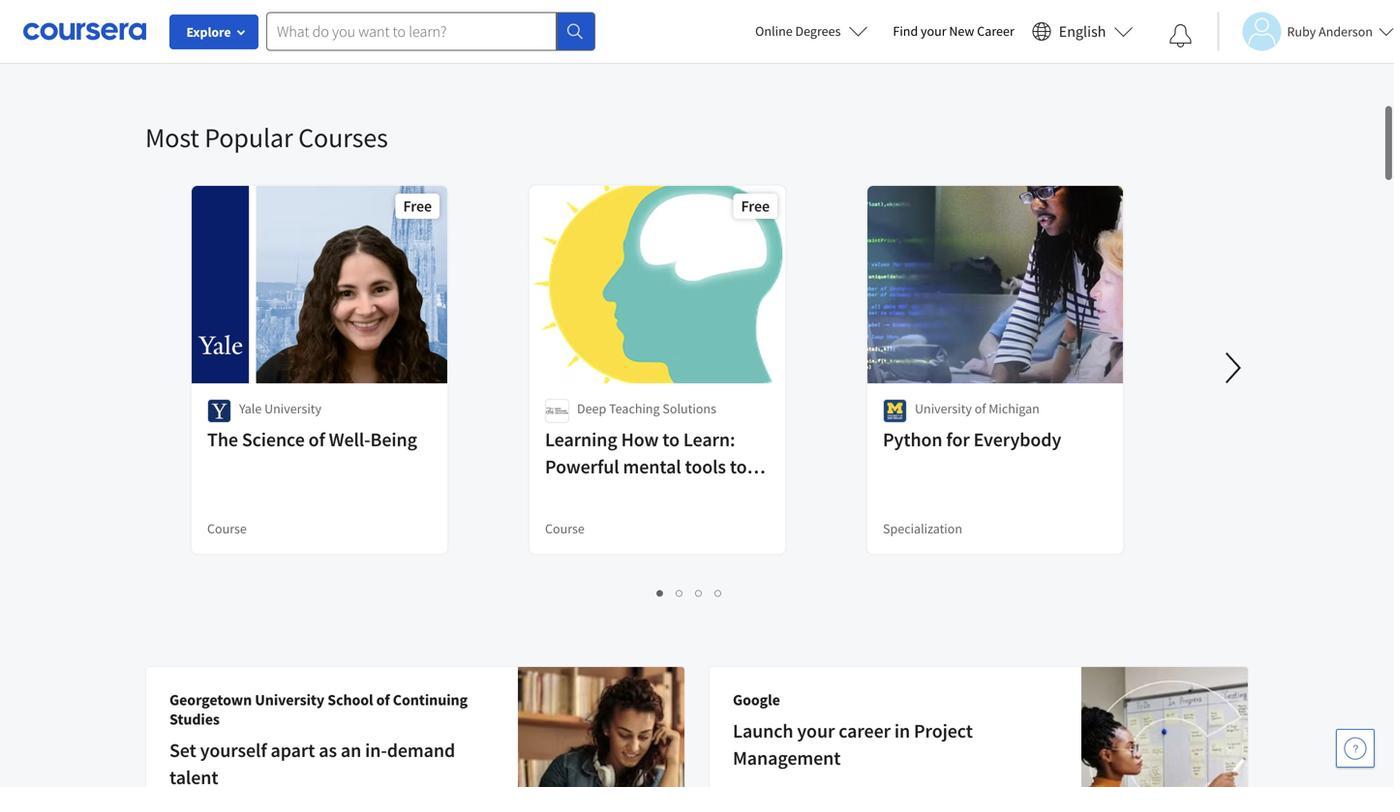 Task type: describe. For each thing, give the bounding box(es) containing it.
0 horizontal spatial 4 button
[[564, 23, 583, 46]]

google
[[733, 690, 780, 710]]

teaching
[[609, 400, 660, 417]]

popular
[[205, 121, 293, 154]]

university of michigan image
[[883, 399, 907, 423]]

apart
[[271, 738, 315, 762]]

university for yale university
[[264, 400, 321, 417]]

deep teaching solutions image
[[545, 399, 569, 423]]

continuing
[[393, 690, 468, 710]]

the science of well-being
[[207, 427, 417, 452]]

2 horizontal spatial of
[[975, 400, 986, 417]]

launch your career in project management link
[[733, 719, 973, 770]]

1 vertical spatial to
[[730, 455, 747, 479]]

courses
[[298, 121, 388, 154]]

1 vertical spatial 3 button
[[690, 581, 709, 603]]

free for learning how to learn: powerful mental tools to help you master tough subjects
[[741, 197, 770, 216]]

in-
[[365, 738, 387, 762]]

help center image
[[1344, 737, 1367, 760]]

as
[[319, 738, 337, 762]]

english button
[[1024, 0, 1141, 63]]

0 vertical spatial your
[[921, 22, 946, 40]]

13 14 15 16 17 18 19
[[744, 25, 876, 44]]

michigan
[[989, 400, 1040, 417]]

1 vertical spatial 4 button
[[709, 581, 729, 603]]

of inside georgetown university school of continuing studies set yourself apart as an in-demand talent
[[376, 690, 390, 710]]

online
[[755, 22, 793, 40]]

yale university image
[[207, 399, 231, 423]]

4 for left 4 button
[[570, 25, 578, 44]]

ruby anderson button
[[1218, 12, 1394, 51]]

find your new career link
[[883, 19, 1024, 44]]

science
[[242, 427, 305, 452]]

tough
[[681, 482, 729, 506]]

help
[[545, 482, 582, 506]]

master
[[620, 482, 677, 506]]

degrees
[[795, 22, 841, 40]]

university of michigan
[[915, 400, 1040, 417]]

19
[[860, 25, 876, 44]]

13 button
[[738, 23, 760, 46]]

python for everybody
[[883, 427, 1061, 452]]

15
[[783, 25, 798, 44]]

2
[[676, 583, 684, 601]]

14
[[763, 25, 779, 44]]

university for georgetown university school of continuing studies set yourself apart as an in-demand talent
[[255, 690, 325, 710]]

university up for
[[915, 400, 972, 417]]

online degrees button
[[740, 10, 883, 52]]

1
[[657, 583, 665, 601]]

What do you want to learn? text field
[[266, 12, 557, 51]]

17
[[822, 25, 837, 44]]

18 button
[[835, 23, 856, 46]]

earn your degree carousel element
[[145, 0, 1394, 62]]

ruby
[[1287, 23, 1316, 40]]

course for learning how to learn: powerful mental tools to help you master tough subjects
[[545, 520, 585, 537]]

next slide image
[[1210, 345, 1257, 391]]



Task type: locate. For each thing, give the bounding box(es) containing it.
most popular courses
[[145, 121, 388, 154]]

mental
[[623, 455, 681, 479]]

explore
[[186, 23, 231, 41]]

your right find
[[921, 22, 946, 40]]

0 vertical spatial 4
[[570, 25, 578, 44]]

4 inside most popular courses carousel element
[[715, 583, 723, 601]]

of right school
[[376, 690, 390, 710]]

list
[[194, 23, 1186, 46], [194, 581, 1186, 603]]

3 button
[[545, 23, 564, 46], [690, 581, 709, 603]]

0 vertical spatial list
[[194, 23, 1186, 46]]

1 horizontal spatial of
[[376, 690, 390, 710]]

solutions
[[663, 400, 716, 417]]

school
[[328, 690, 373, 710]]

4 left 5 button
[[570, 25, 578, 44]]

everybody
[[974, 427, 1061, 452]]

0 horizontal spatial course
[[207, 520, 247, 537]]

course down help
[[545, 520, 585, 537]]

2 list from the top
[[194, 581, 1186, 603]]

0 vertical spatial 4 button
[[564, 23, 583, 46]]

None search field
[[266, 12, 595, 51]]

5 button
[[583, 23, 603, 46]]

to right how
[[663, 427, 680, 452]]

most popular courses carousel element
[[145, 62, 1394, 620]]

free for the science of well-being
[[403, 197, 432, 216]]

course
[[207, 520, 247, 537], [545, 520, 585, 537]]

for
[[946, 427, 970, 452]]

of up python for everybody
[[975, 400, 986, 417]]

yale university
[[239, 400, 321, 417]]

explore button
[[169, 15, 259, 49]]

13
[[744, 25, 760, 44]]

well-
[[329, 427, 370, 452]]

online degrees
[[755, 22, 841, 40]]

19 button
[[854, 23, 876, 46]]

1 horizontal spatial course
[[545, 520, 585, 537]]

list containing 1
[[194, 581, 1186, 603]]

career
[[977, 22, 1014, 40]]

2 button
[[670, 581, 690, 603]]

1 horizontal spatial free
[[741, 197, 770, 216]]

list containing 3
[[194, 23, 1186, 46]]

your up the management
[[797, 719, 835, 743]]

3 right 2
[[696, 583, 703, 601]]

1 button
[[651, 581, 670, 603]]

1 horizontal spatial 4 button
[[709, 581, 729, 603]]

university inside georgetown university school of continuing studies set yourself apart as an in-demand talent
[[255, 690, 325, 710]]

4
[[570, 25, 578, 44], [715, 583, 723, 601]]

17 button
[[816, 23, 837, 46]]

list inside earn your degree carousel 'element'
[[194, 23, 1186, 46]]

3 button left 5 button
[[545, 23, 564, 46]]

learn:
[[683, 427, 735, 452]]

deep
[[577, 400, 606, 417]]

talent
[[169, 765, 218, 787]]

in
[[895, 719, 910, 743]]

4 button
[[564, 23, 583, 46], [709, 581, 729, 603]]

5
[[589, 25, 597, 44]]

1 free from the left
[[403, 197, 432, 216]]

specialization
[[883, 520, 962, 537]]

1 vertical spatial 4
[[715, 583, 723, 601]]

your
[[921, 22, 946, 40], [797, 719, 835, 743]]

of left well-
[[309, 427, 325, 452]]

list inside most popular courses carousel element
[[194, 581, 1186, 603]]

learning
[[545, 427, 617, 452]]

how
[[621, 427, 659, 452]]

0 vertical spatial of
[[975, 400, 986, 417]]

learning how to learn: powerful mental tools to help you master tough subjects
[[545, 427, 747, 533]]

an
[[341, 738, 361, 762]]

python
[[883, 427, 943, 452]]

1 course from the left
[[207, 520, 247, 537]]

the
[[207, 427, 238, 452]]

studies
[[169, 710, 220, 729]]

0 horizontal spatial your
[[797, 719, 835, 743]]

of
[[975, 400, 986, 417], [309, 427, 325, 452], [376, 690, 390, 710]]

management
[[733, 746, 841, 770]]

14 button
[[758, 23, 779, 46]]

1 vertical spatial your
[[797, 719, 835, 743]]

university up the science of well-being
[[264, 400, 321, 417]]

deep teaching solutions
[[577, 400, 716, 417]]

16 button
[[796, 23, 818, 46]]

4 button left 5
[[564, 23, 583, 46]]

0 horizontal spatial 3 button
[[545, 23, 564, 46]]

0 horizontal spatial to
[[663, 427, 680, 452]]

4 inside earn your degree carousel 'element'
[[570, 25, 578, 44]]

3 for leftmost 3 button
[[550, 25, 558, 44]]

free
[[403, 197, 432, 216], [741, 197, 770, 216]]

project
[[914, 719, 973, 743]]

georgetown
[[169, 690, 252, 710]]

4 for the bottommost 4 button
[[715, 583, 723, 601]]

18
[[841, 25, 856, 44]]

1 vertical spatial of
[[309, 427, 325, 452]]

set yourself apart as an in-demand talent link
[[169, 738, 455, 787]]

yourself
[[200, 738, 267, 762]]

your inside google launch your career in project management
[[797, 719, 835, 743]]

1 list from the top
[[194, 23, 1186, 46]]

demand
[[387, 738, 455, 762]]

anderson
[[1319, 23, 1373, 40]]

career
[[839, 719, 891, 743]]

new
[[949, 22, 974, 40]]

0 horizontal spatial 3
[[550, 25, 558, 44]]

1 horizontal spatial 3
[[696, 583, 703, 601]]

university up apart
[[255, 690, 325, 710]]

launch
[[733, 719, 793, 743]]

to
[[663, 427, 680, 452], [730, 455, 747, 479]]

you
[[585, 482, 616, 506]]

to right tools
[[730, 455, 747, 479]]

3 button right 2
[[690, 581, 709, 603]]

tools
[[685, 455, 726, 479]]

subjects
[[545, 509, 613, 533]]

coursera image
[[23, 16, 146, 47]]

0 vertical spatial 3
[[550, 25, 558, 44]]

university
[[264, 400, 321, 417], [915, 400, 972, 417], [255, 690, 325, 710]]

1 vertical spatial list
[[194, 581, 1186, 603]]

0 horizontal spatial of
[[309, 427, 325, 452]]

3
[[550, 25, 558, 44], [696, 583, 703, 601]]

3 left 5 button
[[550, 25, 558, 44]]

set
[[169, 738, 196, 762]]

0 horizontal spatial 4
[[570, 25, 578, 44]]

georgetown university school of continuing studies set yourself apart as an in-demand talent
[[169, 690, 468, 787]]

1 horizontal spatial 3 button
[[690, 581, 709, 603]]

powerful
[[545, 455, 619, 479]]

3 inside earn your degree carousel 'element'
[[550, 25, 558, 44]]

1 horizontal spatial 4
[[715, 583, 723, 601]]

0 vertical spatial to
[[663, 427, 680, 452]]

show notifications image
[[1169, 24, 1192, 47]]

1 horizontal spatial your
[[921, 22, 946, 40]]

0 vertical spatial 3 button
[[545, 23, 564, 46]]

find your new career
[[893, 22, 1014, 40]]

0 horizontal spatial free
[[403, 197, 432, 216]]

2 vertical spatial of
[[376, 690, 390, 710]]

course for the science of well-being
[[207, 520, 247, 537]]

course down "the"
[[207, 520, 247, 537]]

4 button right 2
[[709, 581, 729, 603]]

2 free from the left
[[741, 197, 770, 216]]

4 right 2
[[715, 583, 723, 601]]

most
[[145, 121, 199, 154]]

ruby anderson
[[1287, 23, 1373, 40]]

16
[[802, 25, 818, 44]]

google launch your career in project management
[[733, 690, 973, 770]]

1 horizontal spatial to
[[730, 455, 747, 479]]

3 for bottommost 3 button
[[696, 583, 703, 601]]

find
[[893, 22, 918, 40]]

english
[[1059, 22, 1106, 41]]

3 inside most popular courses carousel element
[[696, 583, 703, 601]]

2 course from the left
[[545, 520, 585, 537]]

1 vertical spatial 3
[[696, 583, 703, 601]]

being
[[370, 427, 417, 452]]

15 button
[[777, 23, 798, 46]]

yale
[[239, 400, 262, 417]]



Task type: vqa. For each thing, say whether or not it's contained in the screenshot.
your to the top
yes



